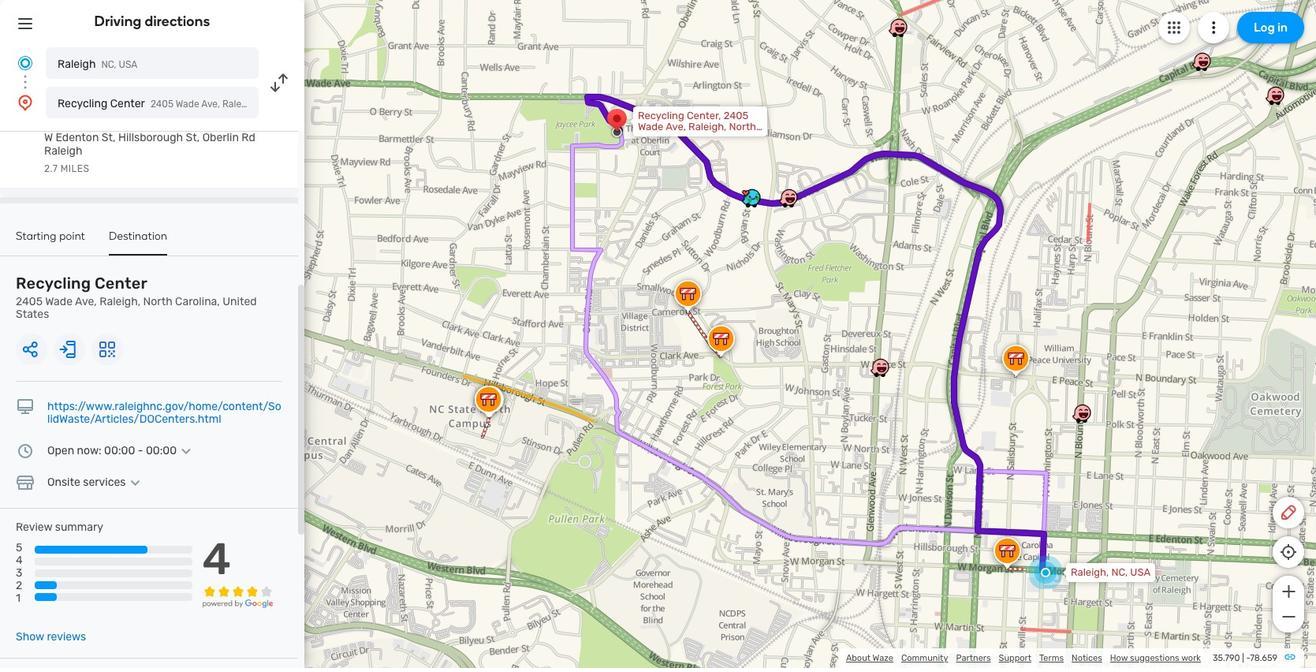 Task type: vqa. For each thing, say whether or not it's contained in the screenshot.
San in the the san francisco, sf opening hours
no



Task type: locate. For each thing, give the bounding box(es) containing it.
wade inside recycling center, 2405 wade ave, raleigh, north carolina, united states
[[638, 121, 664, 133]]

recycling for recycling center
[[58, 97, 108, 110]]

35.790
[[1214, 653, 1241, 664]]

carolina,
[[638, 132, 680, 144], [175, 295, 220, 309]]

recycling inside recycling center, 2405 wade ave, raleigh, north carolina, united states
[[638, 110, 685, 122]]

usa for raleigh,
[[1131, 567, 1151, 578]]

recycling down the starting point button
[[16, 274, 91, 293]]

2405 right center,
[[724, 110, 749, 122]]

ave, left center,
[[666, 121, 686, 133]]

0 horizontal spatial 00:00
[[104, 444, 135, 458]]

0 horizontal spatial states
[[16, 308, 49, 321]]

community link
[[902, 653, 949, 664]]

north for center
[[143, 295, 173, 309]]

1 vertical spatial 2405
[[16, 295, 43, 309]]

1 horizontal spatial -
[[1247, 653, 1251, 664]]

chevron down image inside onsite services button
[[126, 477, 145, 489]]

1 vertical spatial -
[[1247, 653, 1251, 664]]

1 horizontal spatial carolina,
[[638, 132, 680, 144]]

recycling up edenton
[[58, 97, 108, 110]]

2 00:00 from the left
[[146, 444, 177, 458]]

driving directions
[[94, 13, 210, 30]]

0 horizontal spatial united
[[223, 295, 257, 309]]

ave, inside recycling center 2405 wade ave, raleigh, north carolina, united states
[[75, 295, 97, 309]]

1 vertical spatial usa
[[1131, 567, 1151, 578]]

ave, down point
[[75, 295, 97, 309]]

onsite services button
[[47, 476, 145, 489]]

0 horizontal spatial wade
[[45, 295, 73, 309]]

north for center,
[[730, 121, 757, 133]]

terms
[[1040, 653, 1065, 664]]

states for center
[[16, 308, 49, 321]]

wade inside recycling center 2405 wade ave, raleigh, north carolina, united states
[[45, 295, 73, 309]]

3
[[16, 567, 22, 580]]

recycling inside recycling center 2405 wade ave, raleigh, north carolina, united states
[[16, 274, 91, 293]]

1 horizontal spatial nc,
[[1112, 567, 1129, 578]]

00:00 down https://www.raleighnc.gov/home/content/so lidwaste/articles/docenters.html at the left bottom of page
[[146, 444, 177, 458]]

states inside recycling center 2405 wade ave, raleigh, north carolina, united states
[[16, 308, 49, 321]]

2405 inside recycling center 2405 wade ave, raleigh, north carolina, united states
[[16, 295, 43, 309]]

1 horizontal spatial 00:00
[[146, 444, 177, 458]]

0 horizontal spatial north
[[143, 295, 173, 309]]

0 horizontal spatial 2405
[[16, 295, 43, 309]]

north inside recycling center, 2405 wade ave, raleigh, north carolina, united states
[[730, 121, 757, 133]]

chevron down image for open now: 00:00 - 00:00
[[177, 445, 196, 458]]

78.659
[[1251, 653, 1278, 664]]

00:00 right now:
[[104, 444, 135, 458]]

chevron down image down open now: 00:00 - 00:00 button
[[126, 477, 145, 489]]

usa
[[119, 59, 138, 70], [1131, 567, 1151, 578]]

st, left oberlin
[[186, 131, 200, 144]]

pencil image
[[1280, 503, 1299, 522]]

1 horizontal spatial st,
[[186, 131, 200, 144]]

0 vertical spatial raleigh
[[58, 58, 96, 71]]

center
[[110, 97, 145, 110], [95, 274, 147, 293]]

0 vertical spatial north
[[730, 121, 757, 133]]

0 vertical spatial center
[[110, 97, 145, 110]]

carolina, for center,
[[638, 132, 680, 144]]

raleigh
[[58, 58, 96, 71], [44, 144, 82, 158]]

how suggestions work link
[[1111, 653, 1202, 664]]

0 vertical spatial wade
[[638, 121, 664, 133]]

- down lidwaste/articles/docenters.html
[[138, 444, 143, 458]]

states down the starting point button
[[16, 308, 49, 321]]

ave,
[[666, 121, 686, 133], [75, 295, 97, 309]]

0 vertical spatial -
[[138, 444, 143, 458]]

center inside button
[[110, 97, 145, 110]]

2 vertical spatial raleigh,
[[1072, 567, 1110, 578]]

ave, inside recycling center, 2405 wade ave, raleigh, north carolina, united states
[[666, 121, 686, 133]]

open now: 00:00 - 00:00
[[47, 444, 177, 458]]

1 vertical spatial center
[[95, 274, 147, 293]]

1 vertical spatial nc,
[[1112, 567, 1129, 578]]

united inside recycling center 2405 wade ave, raleigh, north carolina, united states
[[223, 295, 257, 309]]

center inside recycling center 2405 wade ave, raleigh, north carolina, united states
[[95, 274, 147, 293]]

driving
[[94, 13, 142, 30]]

1 horizontal spatial states
[[717, 132, 748, 144]]

center up hillsborough
[[110, 97, 145, 110]]

zoom out image
[[1280, 608, 1299, 627]]

chevron down image
[[177, 445, 196, 458], [126, 477, 145, 489]]

lidwaste/articles/docenters.html
[[47, 413, 221, 426]]

raleigh,
[[689, 121, 727, 133], [100, 295, 141, 309], [1072, 567, 1110, 578]]

st,
[[102, 131, 116, 144], [186, 131, 200, 144]]

notices
[[1072, 653, 1103, 664]]

1 vertical spatial states
[[16, 308, 49, 321]]

35.790 | -78.659
[[1214, 653, 1278, 664]]

0 vertical spatial raleigh,
[[689, 121, 727, 133]]

1 horizontal spatial north
[[730, 121, 757, 133]]

carolina, inside recycling center 2405 wade ave, raleigh, north carolina, united states
[[175, 295, 220, 309]]

1 vertical spatial chevron down image
[[126, 477, 145, 489]]

1 horizontal spatial ave,
[[666, 121, 686, 133]]

1 vertical spatial north
[[143, 295, 173, 309]]

how
[[1111, 653, 1129, 664]]

united inside recycling center, 2405 wade ave, raleigh, north carolina, united states
[[682, 132, 714, 144]]

now:
[[77, 444, 102, 458]]

1 horizontal spatial united
[[682, 132, 714, 144]]

recycling for recycling center 2405 wade ave, raleigh, north carolina, united states
[[16, 274, 91, 293]]

wade down the starting point button
[[45, 295, 73, 309]]

edenton
[[56, 131, 99, 144]]

center down destination button
[[95, 274, 147, 293]]

services
[[83, 476, 126, 489]]

hillsborough
[[118, 131, 183, 144]]

support link
[[999, 653, 1032, 664]]

directions
[[145, 13, 210, 30]]

1 vertical spatial ave,
[[75, 295, 97, 309]]

chevron down image down https://www.raleighnc.gov/home/content/so lidwaste/articles/docenters.html link
[[177, 445, 196, 458]]

center for recycling center 2405 wade ave, raleigh, north carolina, united states
[[95, 274, 147, 293]]

0 horizontal spatial usa
[[119, 59, 138, 70]]

united
[[682, 132, 714, 144], [223, 295, 257, 309]]

- right the |
[[1247, 653, 1251, 664]]

oberlin
[[202, 131, 239, 144]]

carolina, inside recycling center, 2405 wade ave, raleigh, north carolina, united states
[[638, 132, 680, 144]]

https://www.raleighnc.gov/home/content/so lidwaste/articles/docenters.html
[[47, 400, 282, 426]]

0 vertical spatial 2405
[[724, 110, 749, 122]]

store image
[[16, 473, 35, 492]]

onsite services
[[47, 476, 126, 489]]

raleigh, inside recycling center, 2405 wade ave, raleigh, north carolina, united states
[[689, 121, 727, 133]]

1 st, from the left
[[102, 131, 116, 144]]

|
[[1243, 653, 1245, 664]]

0 horizontal spatial raleigh,
[[100, 295, 141, 309]]

0 vertical spatial usa
[[119, 59, 138, 70]]

onsite
[[47, 476, 80, 489]]

raleigh inside w edenton st, hillsborough st, oberlin rd raleigh 2.7 miles
[[44, 144, 82, 158]]

1 vertical spatial united
[[223, 295, 257, 309]]

0 vertical spatial ave,
[[666, 121, 686, 133]]

0 horizontal spatial 4
[[16, 554, 23, 568]]

5 4 3 2 1
[[16, 541, 23, 606]]

recycling left center,
[[638, 110, 685, 122]]

0 vertical spatial chevron down image
[[177, 445, 196, 458]]

2405 down the starting point button
[[16, 295, 43, 309]]

1 vertical spatial raleigh,
[[100, 295, 141, 309]]

north right center,
[[730, 121, 757, 133]]

0 vertical spatial nc,
[[101, 59, 116, 70]]

waze
[[873, 653, 894, 664]]

north inside recycling center 2405 wade ave, raleigh, north carolina, united states
[[143, 295, 173, 309]]

wade left center,
[[638, 121, 664, 133]]

usa inside raleigh nc, usa
[[119, 59, 138, 70]]

nc, for raleigh
[[101, 59, 116, 70]]

recycling center button
[[46, 87, 259, 118]]

carolina, for center
[[175, 295, 220, 309]]

north
[[730, 121, 757, 133], [143, 295, 173, 309]]

0 vertical spatial united
[[682, 132, 714, 144]]

0 horizontal spatial chevron down image
[[126, 477, 145, 489]]

recycling center
[[58, 97, 145, 110]]

suggestions
[[1131, 653, 1180, 664]]

0 horizontal spatial carolina,
[[175, 295, 220, 309]]

north down destination button
[[143, 295, 173, 309]]

0 horizontal spatial ave,
[[75, 295, 97, 309]]

recycling
[[58, 97, 108, 110], [638, 110, 685, 122], [16, 274, 91, 293]]

states for center,
[[717, 132, 748, 144]]

states
[[717, 132, 748, 144], [16, 308, 49, 321]]

recycling inside button
[[58, 97, 108, 110]]

raleigh up 'recycling center'
[[58, 58, 96, 71]]

4
[[202, 533, 231, 586], [16, 554, 23, 568]]

recycling for recycling center, 2405 wade ave, raleigh, north carolina, united states
[[638, 110, 685, 122]]

point
[[59, 230, 85, 243]]

starting point
[[16, 230, 85, 243]]

w edenton st, hillsborough st, oberlin rd raleigh 2.7 miles
[[44, 131, 255, 174]]

states down center,
[[717, 132, 748, 144]]

link image
[[1285, 651, 1297, 664]]

1 horizontal spatial raleigh,
[[689, 121, 727, 133]]

united for center,
[[682, 132, 714, 144]]

1 horizontal spatial chevron down image
[[177, 445, 196, 458]]

0 horizontal spatial nc,
[[101, 59, 116, 70]]

1 vertical spatial raleigh
[[44, 144, 82, 158]]

1 horizontal spatial wade
[[638, 121, 664, 133]]

2405 inside recycling center, 2405 wade ave, raleigh, north carolina, united states
[[724, 110, 749, 122]]

clock image
[[16, 442, 35, 461]]

0 vertical spatial states
[[717, 132, 748, 144]]

raleigh, inside recycling center 2405 wade ave, raleigh, north carolina, united states
[[100, 295, 141, 309]]

2405
[[724, 110, 749, 122], [16, 295, 43, 309]]

nc, inside raleigh nc, usa
[[101, 59, 116, 70]]

00:00
[[104, 444, 135, 458], [146, 444, 177, 458]]

1 vertical spatial wade
[[45, 295, 73, 309]]

0 vertical spatial carolina,
[[638, 132, 680, 144]]

raleigh, nc, usa
[[1072, 567, 1151, 578]]

2405 for center
[[16, 295, 43, 309]]

1 vertical spatial carolina,
[[175, 295, 220, 309]]

0 horizontal spatial -
[[138, 444, 143, 458]]

1 horizontal spatial usa
[[1131, 567, 1151, 578]]

-
[[138, 444, 143, 458], [1247, 653, 1251, 664]]

states inside recycling center, 2405 wade ave, raleigh, north carolina, united states
[[717, 132, 748, 144]]

nc,
[[101, 59, 116, 70], [1112, 567, 1129, 578]]

1 horizontal spatial 2405
[[724, 110, 749, 122]]

community
[[902, 653, 949, 664]]

st, right edenton
[[102, 131, 116, 144]]

computer image
[[16, 398, 35, 417]]

raleigh up miles
[[44, 144, 82, 158]]

chevron down image inside open now: 00:00 - 00:00 button
[[177, 445, 196, 458]]

0 horizontal spatial st,
[[102, 131, 116, 144]]

current location image
[[16, 54, 35, 73]]

wade
[[638, 121, 664, 133], [45, 295, 73, 309]]



Task type: describe. For each thing, give the bounding box(es) containing it.
ave, for center
[[75, 295, 97, 309]]

2 horizontal spatial raleigh,
[[1072, 567, 1110, 578]]

united for center
[[223, 295, 257, 309]]

location image
[[16, 93, 35, 112]]

open
[[47, 444, 74, 458]]

raleigh, for center
[[100, 295, 141, 309]]

summary
[[55, 521, 103, 534]]

partners
[[957, 653, 992, 664]]

recycling center, 2405 wade ave, raleigh, north carolina, united states
[[638, 110, 757, 144]]

starting
[[16, 230, 56, 243]]

about waze community partners support terms notices how suggestions work
[[847, 653, 1202, 664]]

usa for raleigh
[[119, 59, 138, 70]]

wade for center
[[45, 295, 73, 309]]

1
[[16, 592, 21, 606]]

miles
[[61, 163, 90, 174]]

starting point button
[[16, 230, 85, 254]]

1 00:00 from the left
[[104, 444, 135, 458]]

support
[[999, 653, 1032, 664]]

2.7
[[44, 163, 58, 174]]

ave, for center,
[[666, 121, 686, 133]]

2 st, from the left
[[186, 131, 200, 144]]

about
[[847, 653, 871, 664]]

notices link
[[1072, 653, 1103, 664]]

chevron down image for onsite services
[[126, 477, 145, 489]]

center,
[[687, 110, 722, 122]]

1 horizontal spatial 4
[[202, 533, 231, 586]]

work
[[1182, 653, 1202, 664]]

partners link
[[957, 653, 992, 664]]

show
[[16, 631, 44, 644]]

destination
[[109, 230, 167, 243]]

https://www.raleighnc.gov/home/content/so
[[47, 400, 282, 413]]

show reviews
[[16, 631, 86, 644]]

zoom in image
[[1280, 582, 1299, 601]]

about waze link
[[847, 653, 894, 664]]

w
[[44, 131, 53, 144]]

center for recycling center
[[110, 97, 145, 110]]

wade for center,
[[638, 121, 664, 133]]

raleigh, for center,
[[689, 121, 727, 133]]

2
[[16, 579, 22, 593]]

rd
[[242, 131, 255, 144]]

destination button
[[109, 230, 167, 256]]

recycling center 2405 wade ave, raleigh, north carolina, united states
[[16, 274, 257, 321]]

raleigh nc, usa
[[58, 58, 138, 71]]

reviews
[[47, 631, 86, 644]]

open now: 00:00 - 00:00 button
[[47, 444, 196, 458]]

review
[[16, 521, 52, 534]]

https://www.raleighnc.gov/home/content/so lidwaste/articles/docenters.html link
[[47, 400, 282, 426]]

terms link
[[1040, 653, 1065, 664]]

5
[[16, 541, 22, 555]]

nc, for raleigh,
[[1112, 567, 1129, 578]]

review summary
[[16, 521, 103, 534]]

2405 for center,
[[724, 110, 749, 122]]



